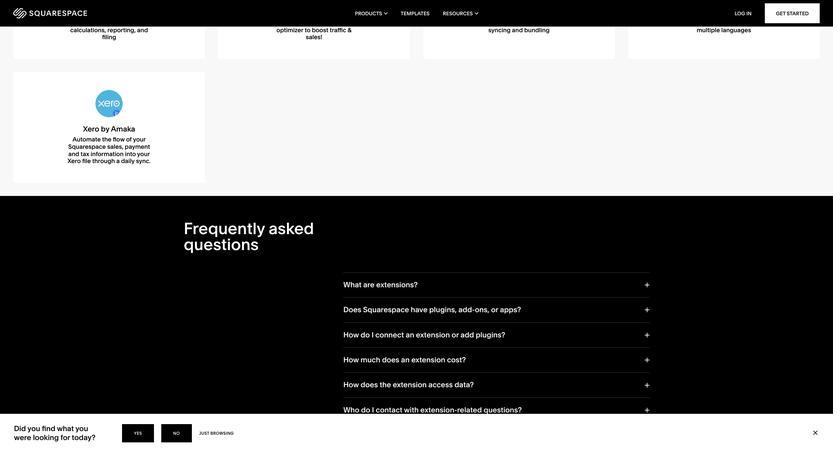 Task type: vqa. For each thing, say whether or not it's contained in the screenshot.
Real Estate & Properties
no



Task type: locate. For each thing, give the bounding box(es) containing it.
stock
[[545, 19, 561, 27]]

data?
[[455, 381, 474, 390]]

1 vertical spatial translate
[[686, 19, 712, 27]]

products
[[355, 10, 382, 16]]

seo, page speed and image optimizer to boost traffic & sales!
[[274, 19, 355, 41]]

0 horizontal spatial the
[[102, 136, 111, 144]]

what
[[343, 281, 362, 290]]

sales,
[[107, 143, 123, 151]]

xero up automate
[[83, 125, 99, 134]]

just
[[199, 431, 209, 436]]

0 vertical spatial your
[[713, 19, 726, 27]]

tax
[[130, 19, 138, 27], [81, 150, 89, 158]]

how for how do i connect an extension or add plugins?
[[343, 331, 359, 340]]

and left image
[[324, 19, 335, 27]]

show answer image
[[644, 308, 649, 313], [644, 358, 649, 363]]

2 you from the left
[[75, 425, 88, 434]]

0 vertical spatial an
[[406, 331, 414, 340]]

into right a
[[125, 150, 136, 158]]

add-
[[459, 306, 475, 315]]

automated sales tax calculations, reporting, and filing
[[70, 19, 148, 41]]

your inside weglot translate translate your website into multiple languages
[[713, 19, 726, 27]]

i left contact
[[372, 406, 374, 415]]

into
[[751, 19, 762, 27], [125, 150, 136, 158]]

2 vertical spatial how
[[343, 381, 359, 390]]

2 show answer image from the top
[[644, 333, 649, 338]]

do for how
[[361, 331, 370, 340]]

1 vertical spatial extension
[[411, 356, 445, 365]]

extension
[[416, 331, 450, 340], [411, 356, 445, 365], [393, 381, 427, 390]]

your
[[713, 19, 726, 27], [133, 136, 146, 144], [137, 150, 150, 158]]

translate up website
[[721, 8, 753, 17]]

squarespace inside "xero by amaka automate the flow of your squarespace sales, payment and tax information into your xero file through a daily sync."
[[68, 143, 106, 151]]

yes button
[[122, 425, 154, 443]]

do right who
[[361, 406, 370, 415]]

who
[[343, 406, 359, 415]]

1 vertical spatial show answer image
[[644, 358, 649, 363]]

the inside "xero by amaka automate the flow of your squarespace sales, payment and tax information into your xero file through a daily sync."
[[102, 136, 111, 144]]

squarespace logo image
[[13, 8, 87, 19]]

0 vertical spatial how
[[343, 331, 359, 340]]

your down weglot
[[713, 19, 726, 27]]

1 vertical spatial i
[[372, 406, 374, 415]]

optimizer
[[276, 26, 303, 34]]

0 vertical spatial i
[[372, 331, 374, 340]]

speed
[[304, 19, 323, 27]]

0 vertical spatial the
[[102, 136, 111, 144]]

0 vertical spatial tax
[[130, 19, 138, 27]]

logo image
[[96, 90, 123, 117]]

does
[[382, 356, 399, 365], [361, 381, 378, 390]]

0 horizontal spatial into
[[125, 150, 136, 158]]

1 vertical spatial into
[[125, 150, 136, 158]]

i
[[372, 331, 374, 340], [372, 406, 374, 415]]

extension down how do i connect an extension or add plugins?
[[411, 356, 445, 365]]

and left file
[[68, 150, 79, 158]]

1 how from the top
[[343, 331, 359, 340]]

how for how does the extension access data?
[[343, 381, 359, 390]]

questions?
[[484, 406, 522, 415]]

0 vertical spatial into
[[751, 19, 762, 27]]

0 horizontal spatial you
[[27, 425, 40, 434]]

extension up with
[[393, 381, 427, 390]]

4 show answer image from the top
[[644, 408, 649, 413]]

0 horizontal spatial squarespace
[[68, 143, 106, 151]]

1 vertical spatial squarespace
[[363, 306, 409, 315]]

3 show answer image from the top
[[644, 383, 649, 388]]

show answer image
[[644, 283, 649, 288], [644, 333, 649, 338], [644, 383, 649, 388], [644, 408, 649, 413]]

tax down automate
[[81, 150, 89, 158]]

image
[[336, 19, 355, 27]]

does squarespace have plugins, add-ons, or apps?
[[343, 306, 521, 315]]

how down does
[[343, 331, 359, 340]]

squarespace up file
[[68, 143, 106, 151]]

cost?
[[447, 356, 466, 365]]

for
[[61, 434, 70, 443]]

xero by amaka automate the flow of your squarespace sales, payment and tax information into your xero file through a daily sync.
[[68, 125, 151, 165]]

2 show answer image from the top
[[644, 358, 649, 363]]

1 vertical spatial tax
[[81, 150, 89, 158]]

resources
[[443, 10, 473, 16]]

time
[[531, 19, 544, 27]]

into down in
[[751, 19, 762, 27]]

0 vertical spatial translate
[[721, 8, 753, 17]]

are
[[363, 281, 375, 290]]

0 vertical spatial does
[[382, 356, 399, 365]]

you
[[27, 425, 40, 434], [75, 425, 88, 434]]

tax right the sales
[[130, 19, 138, 27]]

through
[[92, 157, 115, 165]]

how
[[343, 331, 359, 340], [343, 356, 359, 365], [343, 381, 359, 390]]

what are extensions?
[[343, 281, 418, 290]]

0 vertical spatial show answer image
[[644, 308, 649, 313]]

or right ons,
[[491, 306, 498, 315]]

or left 'add'
[[452, 331, 459, 340]]

were
[[14, 434, 31, 443]]

an right connect
[[406, 331, 414, 340]]

and right syncing
[[512, 26, 523, 34]]

an up how does the extension access data?
[[401, 356, 410, 365]]

0 vertical spatial squarespace
[[68, 143, 106, 151]]

0 horizontal spatial or
[[452, 331, 459, 340]]

translate down weglot
[[686, 19, 712, 27]]

templates link
[[401, 0, 430, 27]]

questions
[[184, 235, 259, 254]]

1 vertical spatial how
[[343, 356, 359, 365]]

squarespace up connect
[[363, 306, 409, 315]]

show answer image for extension-
[[644, 408, 649, 413]]

to
[[305, 26, 311, 34]]

1 horizontal spatial tax
[[130, 19, 138, 27]]

show answer image for how much does an extension cost?
[[644, 358, 649, 363]]

products button
[[355, 0, 388, 27]]

0 horizontal spatial tax
[[81, 150, 89, 158]]

started
[[787, 10, 809, 16]]

bundling
[[524, 26, 550, 34]]

or for extension
[[452, 331, 459, 340]]

does right much
[[382, 356, 399, 365]]

you right did
[[27, 425, 40, 434]]

extension-
[[420, 406, 457, 415]]

1 you from the left
[[27, 425, 40, 434]]

did
[[14, 425, 26, 434]]

xero left file
[[68, 157, 81, 165]]

1 show answer image from the top
[[644, 308, 649, 313]]

squarespace
[[68, 143, 106, 151], [363, 306, 409, 315]]

does down much
[[361, 381, 378, 390]]

2 vertical spatial extension
[[393, 381, 427, 390]]

show answer image for extension
[[644, 333, 649, 338]]

your right the of
[[133, 136, 146, 144]]

related
[[457, 406, 482, 415]]

3 how from the top
[[343, 381, 359, 390]]

website
[[727, 19, 750, 27]]

0 vertical spatial do
[[361, 331, 370, 340]]

and inside "xero by amaka automate the flow of your squarespace sales, payment and tax information into your xero file through a daily sync."
[[68, 150, 79, 158]]

1 vertical spatial an
[[401, 356, 410, 365]]

or for ons,
[[491, 306, 498, 315]]

extension down does squarespace have plugins, add-ons, or apps?
[[416, 331, 450, 340]]

1 horizontal spatial the
[[380, 381, 391, 390]]

your right daily
[[137, 150, 150, 158]]

the down by
[[102, 136, 111, 144]]

2 how from the top
[[343, 356, 359, 365]]

apps?
[[500, 306, 521, 315]]

have
[[411, 306, 428, 315]]

translate
[[721, 8, 753, 17], [686, 19, 712, 27]]

and right reporting,
[[137, 26, 148, 34]]

1 horizontal spatial into
[[751, 19, 762, 27]]

1 vertical spatial or
[[452, 331, 459, 340]]

how up who
[[343, 381, 359, 390]]

do left connect
[[361, 331, 370, 340]]

do
[[361, 331, 370, 340], [361, 406, 370, 415]]

1 horizontal spatial translate
[[721, 8, 753, 17]]

do for who
[[361, 406, 370, 415]]

in
[[747, 10, 752, 16]]

page
[[288, 19, 303, 27]]

what
[[57, 425, 74, 434]]

into inside "xero by amaka automate the flow of your squarespace sales, payment and tax information into your xero file through a daily sync."
[[125, 150, 136, 158]]

flow
[[113, 136, 125, 144]]

and
[[324, 19, 335, 27], [137, 26, 148, 34], [512, 26, 523, 34], [68, 150, 79, 158]]

0 vertical spatial xero
[[83, 125, 99, 134]]

find
[[42, 425, 55, 434]]

how left much
[[343, 356, 359, 365]]

the up contact
[[380, 381, 391, 390]]

1 vertical spatial do
[[361, 406, 370, 415]]

0 vertical spatial or
[[491, 306, 498, 315]]

xero
[[83, 125, 99, 134], [68, 157, 81, 165]]

i left connect
[[372, 331, 374, 340]]

0 horizontal spatial translate
[[686, 19, 712, 27]]

the
[[102, 136, 111, 144], [380, 381, 391, 390]]

1 vertical spatial the
[[380, 381, 391, 390]]

sales!
[[306, 33, 322, 41]]

1 vertical spatial does
[[361, 381, 378, 390]]

1 horizontal spatial or
[[491, 306, 498, 315]]

get started link
[[765, 3, 820, 23]]

0 horizontal spatial xero
[[68, 157, 81, 165]]

you right what
[[75, 425, 88, 434]]

1 horizontal spatial you
[[75, 425, 88, 434]]



Task type: describe. For each thing, give the bounding box(es) containing it.
by
[[101, 125, 109, 134]]

multi-channel real-time stock syncing and bundling link
[[423, 0, 615, 59]]

and inside automated sales tax calculations, reporting, and filing
[[137, 26, 148, 34]]

filing
[[102, 33, 116, 41]]

i for contact
[[372, 406, 374, 415]]

much
[[361, 356, 380, 365]]

tax inside automated sales tax calculations, reporting, and filing
[[130, 19, 138, 27]]

1 horizontal spatial does
[[382, 356, 399, 365]]

plugins?
[[476, 331, 505, 340]]

how do i connect an extension or add plugins?
[[343, 331, 505, 340]]

who do i contact with extension-related questions?
[[343, 406, 522, 415]]

extensions?
[[376, 281, 418, 290]]

contact
[[376, 406, 402, 415]]

multi-
[[477, 19, 494, 27]]

and inside seo, page speed and image optimizer to boost traffic & sales!
[[324, 19, 335, 27]]

tax inside "xero by amaka automate the flow of your squarespace sales, payment and tax information into your xero file through a daily sync."
[[81, 150, 89, 158]]

access
[[428, 381, 453, 390]]

amaka
[[111, 125, 135, 134]]

yes
[[134, 432, 142, 437]]

traffic
[[330, 26, 346, 34]]

syncing
[[488, 26, 511, 34]]

and inside multi-channel real-time stock syncing and bundling
[[512, 26, 523, 34]]

multiple
[[697, 26, 720, 34]]

add
[[461, 331, 474, 340]]

into inside weglot translate translate your website into multiple languages
[[751, 19, 762, 27]]

calculations,
[[70, 26, 106, 34]]

asked
[[269, 219, 314, 238]]

file
[[82, 157, 91, 165]]

frequently
[[184, 219, 265, 238]]

automate
[[73, 136, 101, 144]]

reporting,
[[107, 26, 136, 34]]

1 show answer image from the top
[[644, 283, 649, 288]]

templates
[[401, 10, 430, 16]]

automated
[[80, 19, 112, 27]]

just browsing link
[[199, 430, 234, 438]]

show answer image for does squarespace have plugins, add-ons, or apps?
[[644, 308, 649, 313]]

how does the extension access data?
[[343, 381, 474, 390]]

2 vertical spatial your
[[137, 150, 150, 158]]

i for connect
[[372, 331, 374, 340]]

information
[[91, 150, 124, 158]]

how for how much does an extension cost?
[[343, 356, 359, 365]]

0 horizontal spatial does
[[361, 381, 378, 390]]

log             in
[[735, 10, 752, 16]]

weglot translate translate your website into multiple languages
[[686, 8, 762, 34]]

get
[[776, 10, 786, 16]]

of
[[126, 136, 132, 144]]

seo,
[[274, 19, 287, 27]]

a
[[116, 157, 120, 165]]

1 vertical spatial xero
[[68, 157, 81, 165]]

sales
[[114, 19, 128, 27]]

0 vertical spatial extension
[[416, 331, 450, 340]]

ons,
[[475, 306, 489, 315]]

seo, page speed and image optimizer to boost traffic & sales! link
[[218, 0, 410, 59]]

how much does an extension cost?
[[343, 356, 466, 365]]

get started
[[776, 10, 809, 16]]

sync.
[[136, 157, 151, 165]]

weglot
[[695, 8, 720, 17]]

today?
[[72, 434, 95, 443]]

frequently asked questions
[[184, 219, 314, 254]]

browsing
[[210, 431, 234, 436]]

show answer image for data?
[[644, 383, 649, 388]]

connect
[[375, 331, 404, 340]]

&
[[348, 26, 352, 34]]

multi-channel real-time stock syncing and bundling
[[477, 19, 561, 34]]

1 horizontal spatial xero
[[83, 125, 99, 134]]

languages
[[721, 26, 751, 34]]

1 horizontal spatial squarespace
[[363, 306, 409, 315]]

boost
[[312, 26, 328, 34]]

payment
[[125, 143, 150, 151]]

with
[[404, 406, 419, 415]]

automated sales tax calculations, reporting, and filing link
[[13, 0, 205, 59]]

channel
[[494, 19, 517, 27]]

no button
[[161, 425, 192, 443]]

daily
[[121, 157, 135, 165]]

looking
[[33, 434, 59, 443]]

log             in link
[[735, 10, 752, 16]]

does
[[343, 306, 361, 315]]

squarespace logo link
[[13, 8, 175, 19]]

1 vertical spatial your
[[133, 136, 146, 144]]

log
[[735, 10, 745, 16]]

resources button
[[443, 0, 478, 27]]

no
[[173, 432, 180, 437]]

did you find what you were looking for today?
[[14, 425, 95, 443]]



